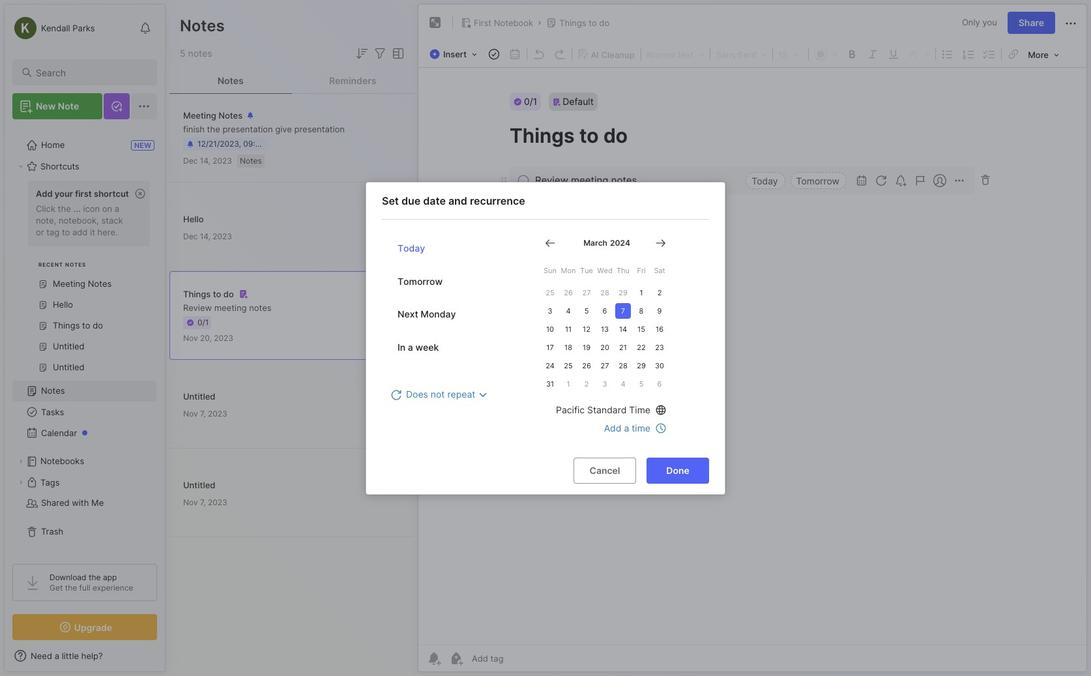 Task type: locate. For each thing, give the bounding box(es) containing it.
26 button
[[561, 285, 577, 300], [579, 358, 595, 373]]

26
[[564, 288, 573, 297], [583, 361, 591, 370]]

3 nov from the top
[[183, 497, 198, 507]]

5 up 12 button
[[585, 306, 589, 315]]

0 horizontal spatial notes
[[188, 48, 212, 59]]

5 up notes button
[[180, 48, 186, 59]]

12/21/2023,
[[198, 139, 241, 149]]

1 horizontal spatial 3 button
[[597, 376, 613, 392]]

only
[[963, 17, 981, 28]]

first
[[75, 188, 92, 199]]

26 button down 19 button at right bottom
[[579, 358, 595, 373]]

0 vertical spatial 25 button
[[543, 285, 558, 300]]

get
[[50, 583, 63, 593]]

1 horizontal spatial 5 button
[[634, 376, 650, 392]]

1 horizontal spatial 1 button
[[634, 285, 650, 300]]

notes button
[[170, 68, 292, 94]]

6 for '6' button to the right
[[658, 379, 662, 388]]

1 vertical spatial add
[[604, 422, 622, 433]]

1 vertical spatial a
[[408, 341, 413, 352]]

nov
[[183, 333, 198, 343], [183, 409, 198, 418], [183, 497, 198, 507]]

27 button down the tue
[[579, 285, 595, 300]]

set
[[382, 194, 399, 207]]

1 horizontal spatial notes
[[249, 303, 272, 313]]

1 vertical spatial 28 button
[[616, 358, 631, 373]]

19 button
[[579, 339, 595, 355]]

add
[[72, 227, 88, 237]]

25 button down 18 button
[[561, 358, 577, 373]]

0 vertical spatial 29
[[619, 288, 628, 297]]

group containing add your first shortcut
[[12, 177, 157, 386]]

29 up 7 at the top
[[619, 288, 628, 297]]

1 presentation from the left
[[223, 124, 273, 134]]

finish
[[183, 124, 205, 134]]

notes
[[188, 48, 212, 59], [249, 303, 272, 313]]

1 vertical spatial 26
[[583, 361, 591, 370]]

27 button down 20 button
[[597, 358, 613, 373]]

the down meeting notes
[[207, 124, 220, 134]]

2 nov from the top
[[183, 409, 198, 418]]

0 vertical spatial 2 button
[[652, 285, 668, 300]]

0 horizontal spatial 25
[[546, 288, 555, 297]]

29 down the 22
[[637, 361, 646, 370]]

March field
[[581, 238, 608, 248]]

0 vertical spatial 27
[[583, 288, 591, 297]]

dec down hello
[[183, 231, 198, 241]]

16
[[656, 324, 664, 334]]

add up click at the top of the page
[[36, 188, 53, 199]]

notes up 5 notes
[[180, 16, 225, 35]]

notebook,
[[59, 215, 99, 226]]

none search field inside main element
[[36, 65, 145, 80]]

0 horizontal spatial 26
[[564, 288, 573, 297]]

tab list
[[170, 68, 414, 94]]

1 horizontal spatial to
[[213, 289, 221, 299]]

tree
[[5, 127, 165, 552]]

28 button down wed
[[597, 285, 613, 300]]

share
[[1019, 17, 1045, 28]]

add inside button
[[604, 422, 622, 433]]

tags
[[40, 477, 60, 488]]

things right notebook
[[560, 18, 587, 28]]

first
[[474, 18, 492, 28]]

0 vertical spatial 7,
[[200, 409, 206, 418]]

1 vertical spatial 2
[[585, 379, 589, 388]]

meeting notes
[[183, 110, 243, 121]]

1 vertical spatial 28
[[619, 361, 628, 370]]

tree inside main element
[[5, 127, 165, 552]]

1 horizontal spatial 1
[[640, 288, 643, 297]]

6 button down 30
[[652, 376, 668, 392]]

a for in a week
[[408, 341, 413, 352]]

fri
[[637, 266, 646, 275]]

1 vertical spatial notes
[[249, 303, 272, 313]]

1 vertical spatial 27
[[601, 361, 609, 370]]

14 button
[[616, 321, 631, 337]]

0 horizontal spatial presentation
[[223, 124, 273, 134]]

0 vertical spatial 6
[[603, 306, 607, 315]]

0 horizontal spatial 27 button
[[579, 285, 595, 300]]

a left time
[[624, 422, 630, 433]]

1 horizontal spatial 29 button
[[634, 358, 650, 373]]

the for click
[[58, 203, 71, 214]]

the inside tree
[[58, 203, 71, 214]]

1 horizontal spatial a
[[408, 341, 413, 352]]

add for add your first shortcut
[[36, 188, 53, 199]]

notes up notes button
[[188, 48, 212, 59]]

29 button down 22 button
[[634, 358, 650, 373]]

a right in
[[408, 341, 413, 352]]

2 button up 9 button
[[652, 285, 668, 300]]

26 down mon at the right of page
[[564, 288, 573, 297]]

4 up 11
[[566, 306, 571, 315]]

shared with me link
[[12, 493, 157, 514]]

font size image
[[775, 46, 808, 63]]

note,
[[36, 215, 56, 226]]

group
[[12, 177, 157, 386]]

0 vertical spatial 4 button
[[561, 303, 577, 319]]

4 up 'pacific standard time' button in the right bottom of the page
[[621, 379, 626, 388]]

7,
[[200, 409, 206, 418], [200, 497, 206, 507]]

next monday button
[[390, 301, 515, 327]]

new
[[134, 141, 151, 150]]

2 up 9 button
[[658, 288, 662, 297]]

1 horizontal spatial 4
[[621, 379, 626, 388]]

1 vertical spatial nov 7, 2023
[[183, 497, 227, 507]]

1 horizontal spatial 6
[[658, 379, 662, 388]]

0 vertical spatial 5 button
[[579, 303, 595, 319]]

6 for left '6' button
[[603, 306, 607, 315]]

1 horizontal spatial things
[[560, 18, 587, 28]]

dec down 'finish'
[[183, 156, 198, 166]]

add inside tree
[[36, 188, 53, 199]]

0 vertical spatial 27 button
[[579, 285, 595, 300]]

29 button up 7 at the top
[[616, 285, 631, 300]]

0 vertical spatial a
[[115, 203, 119, 214]]

1 vertical spatial things to do
[[183, 289, 234, 299]]

5 notes
[[180, 48, 212, 59]]

0 vertical spatial do
[[600, 18, 610, 28]]

4 button
[[561, 303, 577, 319], [616, 376, 631, 392]]

9 button
[[652, 303, 668, 319]]

group inside tree
[[12, 177, 157, 386]]

give
[[275, 124, 292, 134]]

25 button down sun
[[543, 285, 558, 300]]

things up review
[[183, 289, 211, 299]]

the
[[207, 124, 220, 134], [58, 203, 71, 214], [89, 573, 101, 582], [65, 583, 77, 593]]

1 vertical spatial 6 button
[[652, 376, 668, 392]]

1 horizontal spatial 27
[[601, 361, 609, 370]]

5 button
[[579, 303, 595, 319], [634, 376, 650, 392]]

1 vertical spatial 27 button
[[597, 358, 613, 373]]

0 horizontal spatial 6
[[603, 306, 607, 315]]

recurrence
[[470, 194, 525, 207]]

25 down 18 button
[[564, 361, 573, 370]]

1 vertical spatial nov
[[183, 409, 198, 418]]

1 button
[[634, 285, 650, 300], [561, 376, 577, 392]]

the for finish
[[207, 124, 220, 134]]

1 button up 8
[[634, 285, 650, 300]]

1 right 31 button
[[567, 379, 570, 388]]

0 horizontal spatial a
[[115, 203, 119, 214]]

or
[[36, 227, 44, 237]]

1 vertical spatial 25 button
[[561, 358, 577, 373]]

1 horizontal spatial do
[[600, 18, 610, 28]]

0 horizontal spatial to
[[62, 227, 70, 237]]

to inside icon on a note, notebook, stack or tag to add it here.
[[62, 227, 70, 237]]

0 vertical spatial 6 button
[[597, 303, 613, 319]]

0 vertical spatial 5
[[180, 48, 186, 59]]

27 down 20 button
[[601, 361, 609, 370]]

to
[[589, 18, 597, 28], [62, 227, 70, 237], [213, 289, 221, 299]]

do inside button
[[600, 18, 610, 28]]

...
[[73, 203, 81, 214]]

note
[[58, 100, 79, 112]]

2 vertical spatial to
[[213, 289, 221, 299]]

tree containing home
[[5, 127, 165, 552]]

wed
[[598, 266, 613, 275]]

recent notes
[[38, 262, 86, 268]]

0 horizontal spatial 29
[[619, 288, 628, 297]]

29
[[619, 288, 628, 297], [637, 361, 646, 370]]

3
[[548, 306, 553, 315], [603, 379, 608, 388]]

1 vertical spatial 4 button
[[616, 376, 631, 392]]

1 vertical spatial things
[[183, 289, 211, 299]]

notes right "meeting"
[[249, 303, 272, 313]]

new note
[[36, 100, 79, 112]]

2 up pacific
[[585, 379, 589, 388]]

None search field
[[36, 65, 145, 80]]

2 button up pacific
[[579, 376, 595, 392]]

add for add a time
[[604, 422, 622, 433]]

sun mon tue wed thu
[[544, 266, 630, 275]]

0 horizontal spatial 26 button
[[561, 285, 577, 300]]

30 button
[[652, 358, 668, 373]]

note window element
[[418, 4, 1088, 672]]

5 button up time
[[634, 376, 650, 392]]

expand tags image
[[17, 479, 25, 487]]

2 vertical spatial nov
[[183, 497, 198, 507]]

standard
[[588, 404, 627, 415]]

add down 'pacific standard time' button in the right bottom of the page
[[604, 422, 622, 433]]

4 button up 'pacific standard time' button in the right bottom of the page
[[616, 376, 631, 392]]

0 vertical spatial dec
[[183, 156, 198, 166]]

1 vertical spatial 25
[[564, 361, 573, 370]]

0 vertical spatial things
[[560, 18, 587, 28]]

week
[[416, 341, 439, 352]]

28 down 21 button
[[619, 361, 628, 370]]

dec 14, 2023 down the 12/21/2023,
[[183, 156, 232, 166]]

14, down hello
[[200, 231, 211, 241]]

it
[[90, 227, 95, 237]]

0 vertical spatial 2
[[658, 288, 662, 297]]

0 vertical spatial 14,
[[200, 156, 211, 166]]

0 horizontal spatial 25 button
[[543, 285, 558, 300]]

5 button up 12 button
[[579, 303, 595, 319]]

notes right recent
[[65, 262, 86, 268]]

2 horizontal spatial a
[[624, 422, 630, 433]]

presentation right give
[[295, 124, 345, 134]]

a right the on
[[115, 203, 119, 214]]

1 horizontal spatial 3
[[603, 379, 608, 388]]

the left ...
[[58, 203, 71, 214]]

notes up meeting notes
[[218, 75, 244, 86]]

untitled
[[183, 391, 216, 401], [183, 480, 216, 490]]

6 down 30
[[658, 379, 662, 388]]

1 up 8
[[640, 288, 643, 297]]

1 7, from the top
[[200, 409, 206, 418]]

the up full
[[89, 573, 101, 582]]

14,
[[200, 156, 211, 166], [200, 231, 211, 241]]

2 button
[[652, 285, 668, 300], [579, 376, 595, 392]]

1 vertical spatial 3 button
[[597, 376, 613, 392]]

27 for 27 button to the left
[[583, 288, 591, 297]]

0 vertical spatial nov
[[183, 333, 198, 343]]

12
[[583, 324, 591, 334]]

a
[[115, 203, 119, 214], [408, 341, 413, 352], [624, 422, 630, 433]]

3 up pacific standard time
[[603, 379, 608, 388]]

1 vertical spatial 6
[[658, 379, 662, 388]]

2 horizontal spatial 5
[[640, 379, 644, 388]]

0 horizontal spatial things
[[183, 289, 211, 299]]

0 vertical spatial notes
[[188, 48, 212, 59]]

1 dec 14, 2023 from the top
[[183, 156, 232, 166]]

0 vertical spatial 29 button
[[616, 285, 631, 300]]

6 button up 13 button
[[597, 303, 613, 319]]

download
[[50, 573, 86, 582]]

1 horizontal spatial 25 button
[[561, 358, 577, 373]]

icon on a note, notebook, stack or tag to add it here.
[[36, 203, 123, 237]]

task image
[[485, 45, 504, 63]]

28
[[601, 288, 610, 297], [619, 361, 628, 370]]

dec 14, 2023 down hello
[[183, 231, 232, 241]]

1 horizontal spatial 25
[[564, 361, 573, 370]]

font color image
[[811, 45, 842, 63]]

14, down the 12/21/2023,
[[200, 156, 211, 166]]

1 horizontal spatial 28 button
[[616, 358, 631, 373]]

add a time button
[[602, 419, 672, 437]]

0 horizontal spatial things to do
[[183, 289, 234, 299]]

only you
[[963, 17, 998, 28]]

pacific standard time button
[[554, 401, 672, 419]]

27 down the tue
[[583, 288, 591, 297]]

0 horizontal spatial 28
[[601, 288, 610, 297]]

26 for the bottom 26 button
[[583, 361, 591, 370]]

1 horizontal spatial 27 button
[[597, 358, 613, 373]]

28 down wed
[[601, 288, 610, 297]]

notes up tasks
[[41, 386, 65, 396]]

3 button up pacific standard time
[[597, 376, 613, 392]]

1 horizontal spatial presentation
[[295, 124, 345, 134]]

2 presentation from the left
[[295, 124, 345, 134]]

1 horizontal spatial 26 button
[[579, 358, 595, 373]]

26 button down mon at the right of page
[[561, 285, 577, 300]]

0 vertical spatial 1
[[640, 288, 643, 297]]

things to do button
[[544, 14, 613, 32]]

dec
[[183, 156, 198, 166], [183, 231, 198, 241]]

28 button down 21 button
[[616, 358, 631, 373]]

2
[[658, 288, 662, 297], [585, 379, 589, 388]]

font family image
[[712, 46, 772, 63]]

4 button up 11
[[561, 303, 577, 319]]

finish the presentation give presentation
[[183, 124, 345, 134]]

25 down sun
[[546, 288, 555, 297]]

3 button up 10 button
[[543, 303, 558, 319]]

1 horizontal spatial 29
[[637, 361, 646, 370]]

0 vertical spatial things to do
[[560, 18, 610, 28]]

0 vertical spatial untitled
[[183, 391, 216, 401]]

hello
[[183, 214, 204, 224]]

3 up 10 button
[[548, 306, 553, 315]]

0 vertical spatial 3 button
[[543, 303, 558, 319]]

6 up 13
[[603, 306, 607, 315]]

1 vertical spatial do
[[224, 289, 234, 299]]

5 up time
[[640, 379, 644, 388]]

presentation up 09:00
[[223, 124, 273, 134]]

0 vertical spatial 4
[[566, 306, 571, 315]]

26 down 19 button at right bottom
[[583, 361, 591, 370]]

1
[[640, 288, 643, 297], [567, 379, 570, 388]]

1 horizontal spatial 28
[[619, 361, 628, 370]]

1 vertical spatial 1 button
[[561, 376, 577, 392]]

0 vertical spatial 26
[[564, 288, 573, 297]]

first notebook
[[474, 18, 534, 28]]

1 vertical spatial 29
[[637, 361, 646, 370]]

full
[[79, 583, 90, 593]]

with
[[72, 498, 89, 508]]

0 horizontal spatial 4
[[566, 306, 571, 315]]

Dropdown List field
[[390, 384, 491, 405]]

1 button right 31 button
[[561, 376, 577, 392]]

home
[[41, 140, 65, 150]]

25 button
[[543, 285, 558, 300], [561, 358, 577, 373]]

27
[[583, 288, 591, 297], [601, 361, 609, 370]]

calendar
[[41, 428, 77, 438]]



Task type: vqa. For each thing, say whether or not it's contained in the screenshot.
2nd Untitled from the bottom of the page
yes



Task type: describe. For each thing, give the bounding box(es) containing it.
click
[[36, 203, 55, 214]]

icon
[[83, 203, 100, 214]]

1 14, from the top
[[200, 156, 211, 166]]

1 horizontal spatial 6 button
[[652, 376, 668, 392]]

download the app get the full experience
[[50, 573, 133, 593]]

highlight image
[[905, 45, 935, 63]]

tag
[[46, 227, 60, 237]]

the down download
[[65, 583, 77, 593]]

28 for top 28 button
[[601, 288, 610, 297]]

10 button
[[543, 321, 558, 337]]

notebook
[[494, 18, 534, 28]]

22 button
[[634, 339, 650, 355]]

20 button
[[597, 339, 613, 355]]

1 vertical spatial 3
[[603, 379, 608, 388]]

Search text field
[[36, 67, 145, 79]]

upgrade
[[74, 622, 112, 633]]

next
[[398, 308, 418, 319]]

add a time
[[604, 422, 651, 433]]

tomorrow button
[[390, 268, 515, 294]]

stack
[[101, 215, 123, 226]]

8
[[640, 306, 644, 315]]

0 vertical spatial 28 button
[[597, 285, 613, 300]]

main element
[[0, 0, 170, 676]]

2 dec from the top
[[183, 231, 198, 241]]

tags button
[[12, 472, 157, 493]]

0 horizontal spatial do
[[224, 289, 234, 299]]

27 for bottom 27 button
[[601, 361, 609, 370]]

things inside button
[[560, 18, 587, 28]]

30
[[656, 361, 665, 370]]

1 nov 7, 2023 from the top
[[183, 409, 227, 418]]

notes down 09:00
[[240, 156, 262, 166]]

0 horizontal spatial 5
[[180, 48, 186, 59]]

11
[[565, 324, 572, 334]]

2 dec 14, 2023 from the top
[[183, 231, 232, 241]]

in a week
[[398, 341, 439, 352]]

19
[[583, 343, 591, 352]]

13
[[601, 324, 609, 334]]

shortcuts button
[[12, 156, 157, 177]]

notes link
[[12, 381, 157, 402]]

expand note image
[[428, 15, 444, 31]]

0 horizontal spatial 3 button
[[543, 303, 558, 319]]

18 button
[[561, 339, 577, 355]]

2024 field
[[608, 238, 631, 248]]

14
[[620, 324, 627, 334]]

add your first shortcut
[[36, 188, 129, 199]]

13 button
[[597, 321, 613, 337]]

tasks button
[[12, 402, 157, 423]]

done
[[667, 465, 690, 476]]

1 untitled from the top
[[183, 391, 216, 401]]

7 button
[[616, 303, 631, 319]]

15 button
[[634, 321, 650, 337]]

1 horizontal spatial 4 button
[[616, 376, 631, 392]]

0 horizontal spatial 2 button
[[579, 376, 595, 392]]

31 button
[[543, 376, 558, 392]]

things to do inside button
[[560, 18, 610, 28]]

0 horizontal spatial 5 button
[[579, 303, 595, 319]]

12 button
[[579, 321, 595, 337]]

2 7, from the top
[[200, 497, 206, 507]]

0 horizontal spatial 1
[[567, 379, 570, 388]]

first notebook button
[[459, 14, 536, 32]]

the for download
[[89, 573, 101, 582]]

1 vertical spatial 5 button
[[634, 376, 650, 392]]

sun
[[544, 266, 557, 275]]

2 untitled from the top
[[183, 480, 216, 490]]

shortcut
[[94, 188, 129, 199]]

2 for topmost 2 button
[[658, 288, 662, 297]]

pacific
[[556, 404, 585, 415]]

time
[[630, 404, 651, 415]]

0/1
[[198, 318, 209, 327]]

click the ...
[[36, 203, 81, 214]]

26 for the topmost 26 button
[[564, 288, 573, 297]]

meeting
[[183, 110, 216, 121]]

0 vertical spatial 3
[[548, 306, 553, 315]]

your
[[55, 188, 73, 199]]

share button
[[1008, 12, 1056, 34]]

repeat
[[448, 389, 476, 400]]

24
[[546, 361, 555, 370]]

9
[[658, 306, 662, 315]]

to inside things to do button
[[589, 18, 597, 28]]

does not repeat
[[406, 389, 476, 400]]

0 vertical spatial 25
[[546, 288, 555, 297]]

1 dec from the top
[[183, 156, 198, 166]]

notes up 12/21/2023, 09:00 am
[[219, 110, 243, 121]]

heading level image
[[643, 46, 709, 63]]

new
[[36, 100, 56, 112]]

0 horizontal spatial 6 button
[[597, 303, 613, 319]]

app
[[103, 573, 117, 582]]

more image
[[1025, 46, 1064, 63]]

date
[[423, 194, 446, 207]]

a inside icon on a note, notebook, stack or tag to add it here.
[[115, 203, 119, 214]]

reminders button
[[292, 68, 414, 94]]

time
[[632, 422, 651, 433]]

insert image
[[427, 46, 484, 63]]

20,
[[200, 333, 212, 343]]

add tag image
[[449, 651, 464, 667]]

a for add a time
[[624, 422, 630, 433]]

20
[[601, 343, 610, 352]]

22
[[637, 343, 646, 352]]

expand notebooks image
[[17, 458, 25, 466]]

29 for the right 29 button
[[637, 361, 646, 370]]

cancel
[[590, 465, 621, 476]]

4 for leftmost 4 button
[[566, 306, 571, 315]]

21 button
[[616, 339, 631, 355]]

0 horizontal spatial 1 button
[[561, 376, 577, 392]]

0 horizontal spatial 4 button
[[561, 303, 577, 319]]

16 button
[[652, 321, 668, 337]]

shared with me
[[41, 498, 104, 508]]

trash link
[[12, 522, 157, 543]]

31
[[547, 379, 554, 388]]

2 14, from the top
[[200, 231, 211, 241]]

review meeting notes
[[183, 303, 272, 313]]

29 for top 29 button
[[619, 288, 628, 297]]

24 button
[[543, 358, 558, 373]]

1 nov from the top
[[183, 333, 198, 343]]

notebooks
[[40, 456, 84, 467]]

in
[[398, 341, 406, 352]]

2 vertical spatial 5
[[640, 379, 644, 388]]

add a reminder image
[[427, 651, 442, 667]]

tab list containing notes
[[170, 68, 414, 94]]

Note Editor text field
[[419, 67, 1087, 645]]

cancel button
[[574, 458, 637, 484]]

0 vertical spatial 26 button
[[561, 285, 577, 300]]

2 nov 7, 2023 from the top
[[183, 497, 227, 507]]

shortcuts
[[40, 161, 79, 172]]

12/21/2023, 09:00 am
[[198, 139, 280, 149]]

me
[[91, 498, 104, 508]]

2 for the left 2 button
[[585, 379, 589, 388]]

tasks
[[41, 407, 64, 417]]

17
[[547, 343, 554, 352]]

4 for right 4 button
[[621, 379, 626, 388]]

does
[[406, 389, 428, 400]]

17 button
[[543, 339, 558, 355]]

shared
[[41, 498, 70, 508]]

set due date and recurrence
[[382, 194, 525, 207]]

march 2024
[[584, 238, 631, 248]]

mon
[[561, 266, 576, 275]]

notes inside button
[[218, 75, 244, 86]]

10
[[547, 324, 554, 334]]

select a due date element
[[382, 219, 710, 445]]

you
[[983, 17, 998, 28]]

1 vertical spatial 26 button
[[579, 358, 595, 373]]

28 for 28 button to the bottom
[[619, 361, 628, 370]]

1 horizontal spatial 5
[[585, 306, 589, 315]]



